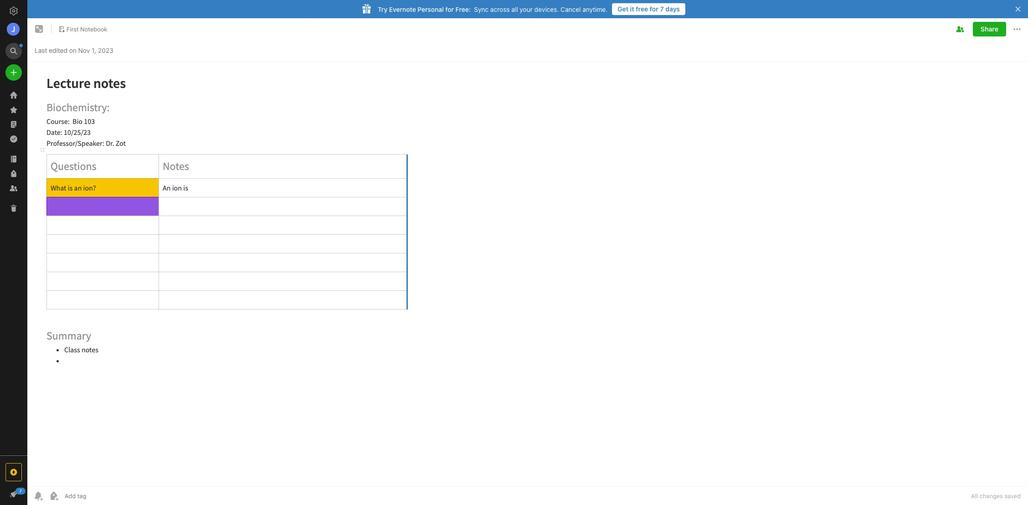 Task type: describe. For each thing, give the bounding box(es) containing it.
anytime.
[[583, 5, 608, 13]]

get it free for 7 days button
[[612, 3, 686, 15]]

7 inside 7 field
[[19, 488, 22, 494]]

all
[[512, 5, 518, 13]]

free:
[[456, 5, 471, 13]]

cancel
[[561, 5, 581, 13]]

more actions image
[[1012, 24, 1023, 35]]

across
[[491, 5, 510, 13]]

expand note image
[[34, 24, 45, 35]]

evernote
[[389, 5, 416, 13]]

all changes saved
[[972, 492, 1021, 500]]

add tag image
[[48, 491, 59, 502]]

More actions field
[[1012, 22, 1023, 36]]

settings image
[[8, 5, 19, 16]]

devices.
[[535, 5, 559, 13]]

on
[[69, 46, 77, 54]]

for for 7
[[650, 5, 659, 13]]

first
[[67, 25, 79, 33]]

get
[[618, 5, 629, 13]]

personal
[[418, 5, 444, 13]]

your
[[520, 5, 533, 13]]

home image
[[8, 90, 19, 101]]

note window element
[[27, 18, 1029, 505]]



Task type: locate. For each thing, give the bounding box(es) containing it.
notebook
[[80, 25, 107, 33]]

first notebook
[[67, 25, 107, 33]]

1 horizontal spatial for
[[650, 5, 659, 13]]

for
[[650, 5, 659, 13], [446, 5, 454, 13]]

saved
[[1005, 492, 1021, 500]]

7 left click to expand image
[[19, 488, 22, 494]]

get it free for 7 days
[[618, 5, 680, 13]]

changes
[[980, 492, 1003, 500]]

1,
[[92, 46, 96, 54]]

Note Editor text field
[[27, 62, 1029, 486]]

for for free:
[[446, 5, 454, 13]]

days
[[666, 5, 680, 13]]

edited
[[49, 46, 67, 54]]

click to expand image
[[23, 488, 30, 499]]

0 horizontal spatial 7
[[19, 488, 22, 494]]

0 horizontal spatial for
[[446, 5, 454, 13]]

first notebook button
[[55, 23, 110, 36]]

for right free on the right top
[[650, 5, 659, 13]]

all
[[972, 492, 978, 500]]

7 inside get it free for 7 days button
[[660, 5, 664, 13]]

try
[[378, 5, 388, 13]]

2 for from the left
[[446, 5, 454, 13]]

for inside get it free for 7 days button
[[650, 5, 659, 13]]

sync
[[474, 5, 489, 13]]

upgrade image
[[8, 467, 19, 478]]

try evernote personal for free: sync across all your devices. cancel anytime.
[[378, 5, 608, 13]]

add a reminder image
[[33, 491, 44, 502]]

it
[[630, 5, 635, 13]]

0 vertical spatial 7
[[660, 5, 664, 13]]

1 horizontal spatial 7
[[660, 5, 664, 13]]

last
[[35, 46, 47, 54]]

last edited on nov 1, 2023
[[35, 46, 113, 54]]

tree
[[0, 88, 27, 455]]

1 vertical spatial 7
[[19, 488, 22, 494]]

7 left days
[[660, 5, 664, 13]]

for left free:
[[446, 5, 454, 13]]

share button
[[973, 22, 1007, 36]]

free
[[636, 5, 648, 13]]

Help and Learning task checklist field
[[0, 487, 27, 502]]

2023
[[98, 46, 113, 54]]

Add tag field
[[64, 492, 132, 500]]

share
[[981, 25, 999, 33]]

1 for from the left
[[650, 5, 659, 13]]

account image
[[7, 23, 20, 36]]

Account field
[[0, 20, 27, 38]]

7
[[660, 5, 664, 13], [19, 488, 22, 494]]

nov
[[78, 46, 90, 54]]



Task type: vqa. For each thing, say whether or not it's contained in the screenshot.
Note Window element
yes



